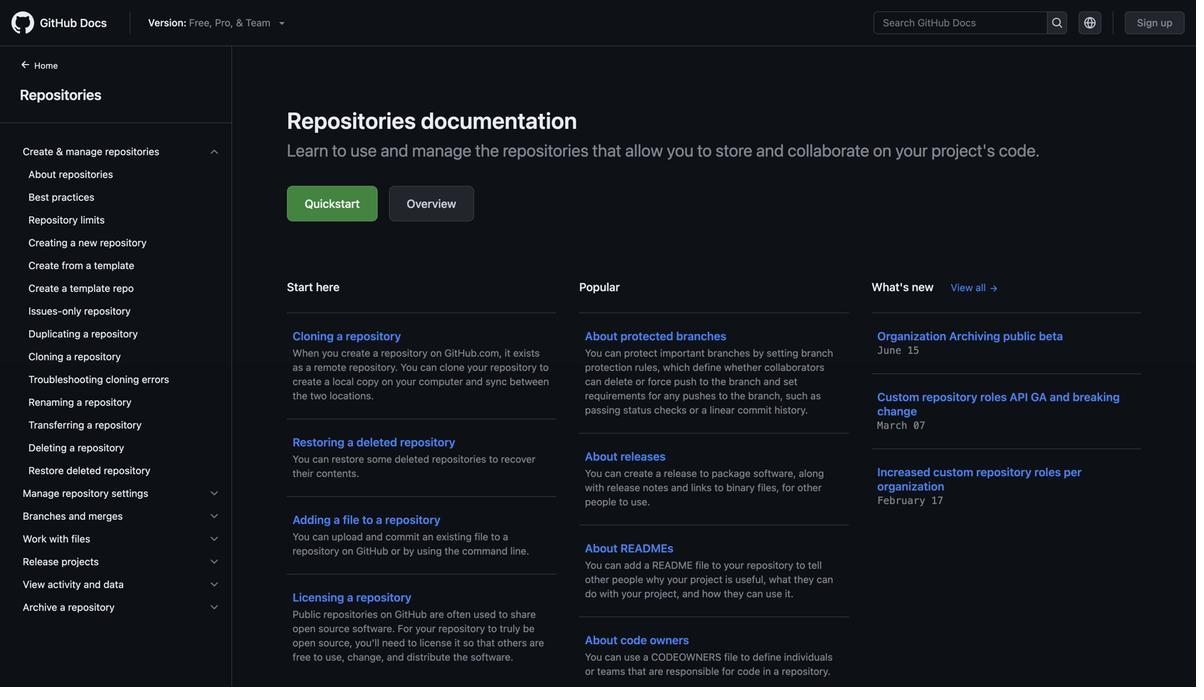 Task type: locate. For each thing, give the bounding box(es) containing it.
0 vertical spatial sc 9kayk9 0 image
[[209, 511, 220, 522]]

0 horizontal spatial define
[[693, 361, 722, 373]]

a right the 'deleting'
[[69, 442, 75, 454]]

it
[[505, 347, 511, 359], [455, 637, 461, 649]]

and left links
[[671, 482, 689, 494]]

1 vertical spatial use
[[766, 588, 782, 600]]

use
[[351, 140, 377, 160], [766, 588, 782, 600], [624, 651, 641, 663]]

use inside the about code owners you can use a codeowners file to define individuals or teams that are responsible for code in a repository.
[[624, 651, 641, 663]]

increased custom repository roles per organization february 17
[[878, 465, 1082, 507]]

a inside creating a new repository "link"
[[70, 237, 76, 249]]

1 vertical spatial branch
[[729, 376, 761, 387]]

2 sc 9kayk9 0 image from the top
[[209, 488, 220, 499]]

sc 9kayk9 0 image for files
[[209, 533, 220, 545]]

1 vertical spatial as
[[811, 390, 821, 402]]

the inside repositories documentation learn to use and manage the repositories that allow you to store and collaborate on your project's code.
[[475, 140, 499, 160]]

your up license
[[416, 623, 436, 635]]

github left docs
[[40, 16, 77, 30]]

february 17 element
[[878, 495, 944, 507]]

2 create & manage repositories element from the top
[[11, 163, 231, 482]]

such
[[786, 390, 808, 402]]

exists
[[513, 347, 540, 359]]

branch down whether
[[729, 376, 761, 387]]

0 horizontal spatial manage
[[66, 146, 102, 157]]

2 vertical spatial are
[[649, 666, 664, 677]]

0 horizontal spatial other
[[585, 574, 610, 585]]

start
[[287, 280, 313, 294]]

can
[[605, 347, 622, 359], [420, 361, 437, 373], [585, 376, 602, 387], [313, 453, 329, 465], [605, 468, 622, 479], [313, 531, 329, 543], [605, 559, 622, 571], [817, 574, 834, 585], [747, 588, 763, 600], [605, 651, 622, 663]]

repositories down documentation
[[503, 140, 589, 160]]

that right 'so'
[[477, 637, 495, 649]]

public
[[1004, 329, 1037, 343]]

history.
[[775, 404, 808, 416]]

1 vertical spatial create
[[293, 376, 322, 387]]

repositories left recover
[[432, 453, 487, 465]]

sc 9kayk9 0 image inside release projects dropdown button
[[209, 556, 220, 568]]

1 horizontal spatial use
[[624, 651, 641, 663]]

a right add
[[644, 559, 650, 571]]

cloning down duplicating
[[28, 351, 63, 363]]

for inside about protected branches you can protect important branches by setting branch protection rules, which define whether collaborators can delete or force push to the branch and set requirements for any pushes to the branch, such as passing status checks or a linear commit history.
[[649, 390, 661, 402]]

new
[[78, 237, 97, 249], [912, 280, 934, 294]]

view
[[951, 282, 973, 293], [23, 579, 45, 590]]

2 open from the top
[[293, 637, 316, 649]]

they
[[794, 574, 814, 585], [724, 588, 744, 600]]

0 horizontal spatial repository.
[[349, 361, 398, 373]]

repository up an
[[385, 513, 441, 527]]

0 vertical spatial github
[[40, 16, 77, 30]]

0 vertical spatial with
[[585, 482, 604, 494]]

and up files
[[69, 510, 86, 522]]

1 vertical spatial create
[[28, 260, 59, 271]]

1 horizontal spatial view
[[951, 282, 973, 293]]

1 horizontal spatial other
[[798, 482, 822, 494]]

create & manage repositories element
[[11, 140, 231, 482], [11, 163, 231, 482]]

define inside the about code owners you can use a codeowners file to define individuals or teams that are responsible for code in a repository.
[[753, 651, 782, 663]]

1 horizontal spatial you
[[667, 140, 694, 160]]

0 horizontal spatial software.
[[352, 623, 395, 635]]

about inside "create & manage repositories" element
[[28, 168, 56, 180]]

0 vertical spatial roles
[[981, 390, 1007, 404]]

0 horizontal spatial roles
[[981, 390, 1007, 404]]

any
[[664, 390, 680, 402]]

you inside the cloning a repository when you create a repository on github.com, it exists as a remote repository. you can clone your repository to create a local copy on your computer and sync between the two locations.
[[322, 347, 339, 359]]

binary
[[727, 482, 755, 494]]

cloning inside the cloning a repository when you create a repository on github.com, it exists as a remote repository. you can clone your repository to create a local copy on your computer and sync between the two locations.
[[293, 329, 334, 343]]

template
[[94, 260, 134, 271], [70, 282, 110, 294]]

& up about repositories
[[56, 146, 63, 157]]

so
[[463, 637, 474, 649]]

1 horizontal spatial as
[[811, 390, 821, 402]]

work with files
[[23, 533, 90, 545]]

2 vertical spatial github
[[395, 609, 427, 620]]

0 vertical spatial that
[[593, 140, 622, 160]]

june
[[878, 345, 902, 356]]

or inside adding a file to a repository you can upload and commit an existing file to a repository on github or by using the command line.
[[391, 545, 401, 557]]

1 create & manage repositories element from the top
[[11, 140, 231, 482]]

sc 9kayk9 0 image for merges
[[209, 511, 220, 522]]

sc 9kayk9 0 image inside manage repository settings dropdown button
[[209, 488, 220, 499]]

define up in at bottom right
[[753, 651, 782, 663]]

create inside "link"
[[28, 260, 59, 271]]

activity
[[48, 579, 81, 590]]

create a template repo
[[28, 282, 134, 294]]

source
[[318, 623, 350, 635]]

repository down renaming a repository link
[[95, 419, 142, 431]]

1 horizontal spatial repository.
[[782, 666, 831, 677]]

0 horizontal spatial repositories
[[20, 86, 102, 103]]

to left recover
[[489, 453, 498, 465]]

to inside the about code owners you can use a codeowners file to define individuals or teams that are responsible for code in a repository.
[[741, 651, 750, 663]]

0 horizontal spatial github
[[40, 16, 77, 30]]

new right what's
[[912, 280, 934, 294]]

you inside about releases you can create a release to package software, along with release notes and links to binary files, for other people to use.
[[585, 468, 602, 479]]

branches
[[676, 329, 727, 343], [708, 347, 750, 359]]

computer
[[419, 376, 463, 387]]

1 horizontal spatial that
[[593, 140, 622, 160]]

tell
[[808, 559, 822, 571]]

view activity and data button
[[17, 573, 226, 596]]

clone
[[440, 361, 465, 373]]

1 horizontal spatial release
[[664, 468, 697, 479]]

triangle down image
[[276, 17, 288, 28]]

template inside create from a template "link"
[[94, 260, 134, 271]]

2 vertical spatial use
[[624, 651, 641, 663]]

you up teams
[[585, 651, 602, 663]]

None search field
[[874, 11, 1068, 34]]

repository down the computer
[[400, 436, 456, 449]]

you up protection
[[585, 347, 602, 359]]

0 horizontal spatial use
[[351, 140, 377, 160]]

can down restoring
[[313, 453, 329, 465]]

are inside the about code owners you can use a codeowners file to define individuals or teams that are responsible for code in a repository.
[[649, 666, 664, 677]]

for right the responsible
[[722, 666, 735, 677]]

it inside licensing a repository public repositories on github are often used to share open source software. for your repository to truly be open source, you'll need to license it so that others are free to use, change, and distribute the software.
[[455, 637, 461, 649]]

can up the computer
[[420, 361, 437, 373]]

github inside adding a file to a repository you can upload and commit an existing file to a repository on github or by using the command line.
[[356, 545, 388, 557]]

need
[[382, 637, 405, 649]]

issues-only repository
[[28, 305, 131, 317]]

0 vertical spatial template
[[94, 260, 134, 271]]

your left project's
[[896, 140, 928, 160]]

february
[[878, 495, 926, 507]]

you up remote
[[322, 347, 339, 359]]

2 vertical spatial that
[[628, 666, 646, 677]]

your up is
[[724, 559, 744, 571]]

are left often
[[430, 609, 444, 620]]

repositories inside repositories documentation learn to use and manage the repositories that allow you to store and collaborate on your project's code.
[[287, 107, 416, 134]]

release
[[23, 556, 59, 568]]

or down rules, on the right
[[636, 376, 645, 387]]

or left teams
[[585, 666, 595, 677]]

it left exists
[[505, 347, 511, 359]]

0 horizontal spatial create
[[293, 376, 322, 387]]

you left clone
[[401, 361, 418, 373]]

2 horizontal spatial create
[[624, 468, 653, 479]]

code left in at bottom right
[[738, 666, 761, 677]]

for inside the about code owners you can use a codeowners file to define individuals or teams that are responsible for code in a repository.
[[722, 666, 735, 677]]

the down documentation
[[475, 140, 499, 160]]

deleted
[[357, 436, 397, 449], [395, 453, 429, 465], [66, 465, 101, 476]]

sc 9kayk9 0 image for view activity and data
[[209, 579, 220, 590]]

create
[[23, 146, 53, 157], [28, 260, 59, 271], [28, 282, 59, 294]]

renaming a repository
[[28, 396, 131, 408]]

and inside the cloning a repository when you create a repository on github.com, it exists as a remote repository. you can clone your repository to create a local copy on your computer and sync between the two locations.
[[466, 376, 483, 387]]

1 vertical spatial &
[[56, 146, 63, 157]]

repositories inside 'dropdown button'
[[105, 146, 159, 157]]

roles left per
[[1035, 465, 1061, 479]]

by inside about protected branches you can protect important branches by setting branch protection rules, which define whether collaborators can delete or force push to the branch and set requirements for any pushes to the branch, such as passing status checks or a linear commit history.
[[753, 347, 764, 359]]

file up project
[[696, 559, 710, 571]]

your down readme on the bottom of the page
[[667, 574, 688, 585]]

0 horizontal spatial for
[[649, 390, 661, 402]]

sc 9kayk9 0 image
[[209, 511, 220, 522], [209, 533, 220, 545]]

as inside about protected branches you can protect important branches by setting branch protection rules, which define whether collaborators can delete or force push to the branch and set requirements for any pushes to the branch, such as passing status checks or a linear commit history.
[[811, 390, 821, 402]]

1 vertical spatial by
[[403, 545, 414, 557]]

create for create & manage repositories
[[23, 146, 53, 157]]

repositories up learn at top left
[[287, 107, 416, 134]]

cloning for cloning a repository when you create a repository on github.com, it exists as a remote repository. you can clone your repository to create a local copy on your computer and sync between the two locations.
[[293, 329, 334, 343]]

0 vertical spatial repositories
[[20, 86, 102, 103]]

with inside about readmes you can add a readme file to your repository to tell other people why your project is useful, what they can do with your project, and how they can use it.
[[600, 588, 619, 600]]

create for create from a template
[[28, 260, 59, 271]]

repository down often
[[439, 623, 485, 635]]

0 horizontal spatial commit
[[386, 531, 420, 543]]

a inside about protected branches you can protect important branches by setting branch protection rules, which define whether collaborators can delete or force push to the branch and set requirements for any pushes to the branch, such as passing status checks or a linear commit history.
[[702, 404, 707, 416]]

as
[[293, 361, 303, 373], [811, 390, 821, 402]]

and inside licensing a repository public repositories on github are often used to share open source software. for your repository to truly be open source, you'll need to license it so that others are free to use, change, and distribute the software.
[[387, 651, 404, 663]]

0 vertical spatial view
[[951, 282, 973, 293]]

you inside restoring a deleted repository you can restore some deleted repositories to recover their contents.
[[293, 453, 310, 465]]

and inside adding a file to a repository you can upload and commit an existing file to a repository on github or by using the command line.
[[366, 531, 383, 543]]

you up do
[[585, 559, 602, 571]]

archive a repository
[[23, 601, 115, 613]]

5 sc 9kayk9 0 image from the top
[[209, 602, 220, 613]]

the inside adding a file to a repository you can upload and commit an existing file to a repository on github or by using the command line.
[[445, 545, 460, 557]]

when
[[293, 347, 319, 359]]

manage
[[23, 488, 59, 499]]

1 vertical spatial github
[[356, 545, 388, 557]]

you right the allow
[[667, 140, 694, 160]]

with left files
[[49, 533, 69, 545]]

repository
[[28, 214, 78, 226]]

custom
[[878, 390, 920, 404]]

view inside dropdown button
[[23, 579, 45, 590]]

transferring a repository
[[28, 419, 142, 431]]

sc 9kayk9 0 image inside work with files dropdown button
[[209, 533, 220, 545]]

2 sc 9kayk9 0 image from the top
[[209, 533, 220, 545]]

a inside restoring a deleted repository you can restore some deleted repositories to recover their contents.
[[347, 436, 354, 449]]

new inside creating a new repository "link"
[[78, 237, 97, 249]]

repositories for repositories
[[20, 86, 102, 103]]

repositories link
[[17, 84, 214, 105]]

about inside the about code owners you can use a codeowners file to define individuals or teams that are responsible for code in a repository.
[[585, 634, 618, 647]]

sc 9kayk9 0 image inside archive a repository dropdown button
[[209, 602, 220, 613]]

1 horizontal spatial by
[[753, 347, 764, 359]]

1 horizontal spatial are
[[530, 637, 544, 649]]

1 vertical spatial they
[[724, 588, 744, 600]]

repositories up source
[[324, 609, 378, 620]]

use right learn at top left
[[351, 140, 377, 160]]

can up teams
[[605, 651, 622, 663]]

1 horizontal spatial roles
[[1035, 465, 1061, 479]]

breaking
[[1073, 390, 1120, 404]]

branch up "collaborators"
[[801, 347, 834, 359]]

a up command
[[503, 531, 508, 543]]

can up protection
[[605, 347, 622, 359]]

about for readmes
[[585, 542, 618, 555]]

with
[[585, 482, 604, 494], [49, 533, 69, 545], [600, 588, 619, 600]]

can down releases
[[605, 468, 622, 479]]

repository. down "individuals"
[[782, 666, 831, 677]]

define up push in the right bottom of the page
[[693, 361, 722, 373]]

0 horizontal spatial as
[[293, 361, 303, 373]]

a inside renaming a repository link
[[77, 396, 82, 408]]

can down adding
[[313, 531, 329, 543]]

about inside about readmes you can add a readme file to your repository to tell other people why your project is useful, what they can do with your project, and how they can use it.
[[585, 542, 618, 555]]

important
[[660, 347, 705, 359]]

create down releases
[[624, 468, 653, 479]]

1 vertical spatial define
[[753, 651, 782, 663]]

1 horizontal spatial new
[[912, 280, 934, 294]]

0 vertical spatial it
[[505, 347, 511, 359]]

to
[[332, 140, 347, 160], [698, 140, 712, 160], [540, 361, 549, 373], [700, 376, 709, 387], [719, 390, 728, 402], [489, 453, 498, 465], [700, 468, 709, 479], [715, 482, 724, 494], [619, 496, 628, 508], [362, 513, 373, 527], [491, 531, 500, 543], [712, 559, 721, 571], [796, 559, 806, 571], [499, 609, 508, 620], [488, 623, 497, 635], [408, 637, 417, 649], [314, 651, 323, 663], [741, 651, 750, 663]]

0 vertical spatial they
[[794, 574, 814, 585]]

create up about repositories
[[23, 146, 53, 157]]

sc 9kayk9 0 image
[[209, 146, 220, 157], [209, 488, 220, 499], [209, 556, 220, 568], [209, 579, 220, 590], [209, 602, 220, 613]]

1 vertical spatial with
[[49, 533, 69, 545]]

0 horizontal spatial new
[[78, 237, 97, 249]]

protect
[[624, 347, 658, 359]]

1 vertical spatial software.
[[471, 651, 514, 663]]

0 horizontal spatial by
[[403, 545, 414, 557]]

can down useful,
[[747, 588, 763, 600]]

archive
[[23, 601, 57, 613]]

commit inside adding a file to a repository you can upload and commit an existing file to a repository on github or by using the command line.
[[386, 531, 420, 543]]

a
[[70, 237, 76, 249], [86, 260, 91, 271], [62, 282, 67, 294], [83, 328, 89, 340], [337, 329, 343, 343], [373, 347, 378, 359], [66, 351, 72, 363], [306, 361, 311, 373], [324, 376, 330, 387], [77, 396, 82, 408], [702, 404, 707, 416], [87, 419, 92, 431], [347, 436, 354, 449], [69, 442, 75, 454], [656, 468, 661, 479], [334, 513, 340, 527], [376, 513, 382, 527], [503, 531, 508, 543], [644, 559, 650, 571], [347, 591, 353, 604], [60, 601, 65, 613], [643, 651, 649, 663], [774, 666, 779, 677]]

repositories for repositories documentation learn to use and manage the repositories that allow you to store and collaborate on your project's code.
[[287, 107, 416, 134]]

what's new
[[872, 280, 934, 294]]

per
[[1064, 465, 1082, 479]]

0 horizontal spatial code
[[621, 634, 647, 647]]

on inside repositories documentation learn to use and manage the repositories that allow you to store and collaborate on your project's code.
[[873, 140, 892, 160]]

renaming
[[28, 396, 74, 408]]

2 vertical spatial create
[[624, 468, 653, 479]]

sign up link
[[1126, 11, 1185, 34]]

collaborate
[[788, 140, 870, 160]]

license
[[420, 637, 452, 649]]

0 vertical spatial by
[[753, 347, 764, 359]]

other down along
[[798, 482, 822, 494]]

deleted inside "create & manage repositories" element
[[66, 465, 101, 476]]

& right pro,
[[236, 17, 243, 28]]

repository down troubleshooting cloning errors
[[85, 396, 131, 408]]

3 sc 9kayk9 0 image from the top
[[209, 556, 220, 568]]

that right teams
[[628, 666, 646, 677]]

0 vertical spatial create
[[23, 146, 53, 157]]

0 horizontal spatial cloning
[[28, 351, 63, 363]]

june 15 element
[[878, 345, 920, 356]]

pro,
[[215, 17, 233, 28]]

a up from
[[70, 237, 76, 249]]

setting
[[767, 347, 799, 359]]

cloning inside cloning a repository 'link'
[[28, 351, 63, 363]]

2 vertical spatial with
[[600, 588, 619, 600]]

and inside custom repository roles api ga and breaking change march 07
[[1050, 390, 1070, 404]]

repository up what
[[747, 559, 794, 571]]

1 vertical spatial it
[[455, 637, 461, 649]]

view for view all
[[951, 282, 973, 293]]

0 vertical spatial branch
[[801, 347, 834, 359]]

cloning a repository when you create a repository on github.com, it exists as a remote repository. you can clone your repository to create a local copy on your computer and sync between the two locations.
[[293, 329, 549, 402]]

use left it.
[[766, 588, 782, 600]]

what
[[769, 574, 792, 585]]

2 horizontal spatial that
[[628, 666, 646, 677]]

0 vertical spatial as
[[293, 361, 303, 373]]

1 vertical spatial other
[[585, 574, 610, 585]]

issues-
[[28, 305, 62, 317]]

0 horizontal spatial you
[[322, 347, 339, 359]]

0 horizontal spatial view
[[23, 579, 45, 590]]

or left using
[[391, 545, 401, 557]]

about readmes you can add a readme file to your repository to tell other people why your project is useful, what they can do with your project, and how they can use it.
[[585, 542, 834, 600]]

about for releases
[[585, 450, 618, 463]]

2 vertical spatial create
[[28, 282, 59, 294]]

0 horizontal spatial that
[[477, 637, 495, 649]]

sc 9kayk9 0 image inside create & manage repositories 'dropdown button'
[[209, 146, 220, 157]]

github inside github docs link
[[40, 16, 77, 30]]

you down adding
[[293, 531, 310, 543]]

other
[[798, 482, 822, 494], [585, 574, 610, 585]]

1 vertical spatial you
[[322, 347, 339, 359]]

and left sync
[[466, 376, 483, 387]]

1 horizontal spatial &
[[236, 17, 243, 28]]

branches up whether
[[708, 347, 750, 359]]

individuals
[[784, 651, 833, 663]]

repositories documentation learn to use and manage the repositories that allow you to store and collaborate on your project's code.
[[287, 107, 1040, 160]]

or
[[636, 376, 645, 387], [690, 404, 699, 416], [391, 545, 401, 557], [585, 666, 595, 677]]

for down force
[[649, 390, 661, 402]]

2 horizontal spatial are
[[649, 666, 664, 677]]

often
[[447, 609, 471, 620]]

github down the upload
[[356, 545, 388, 557]]

you down passing
[[585, 468, 602, 479]]

1 vertical spatial repositories
[[287, 107, 416, 134]]

duplicating a repository link
[[17, 323, 226, 345]]

your inside licensing a repository public repositories on github are often used to share open source software. for your repository to truly be open source, you'll need to license it so that others are free to use, change, and distribute the software.
[[416, 623, 436, 635]]

on down the upload
[[342, 545, 354, 557]]

1 sc 9kayk9 0 image from the top
[[209, 146, 220, 157]]

can inside about releases you can create a release to package software, along with release notes and links to binary files, for other people to use.
[[605, 468, 622, 479]]

to up the upload
[[362, 513, 373, 527]]

1 vertical spatial view
[[23, 579, 45, 590]]

0 horizontal spatial release
[[607, 482, 640, 494]]

0 vertical spatial people
[[585, 496, 617, 508]]

repository.
[[349, 361, 398, 373], [782, 666, 831, 677]]

0 vertical spatial commit
[[738, 404, 772, 416]]

1 vertical spatial new
[[912, 280, 934, 294]]

0 vertical spatial other
[[798, 482, 822, 494]]

checks
[[654, 404, 687, 416]]

0 vertical spatial are
[[430, 609, 444, 620]]

branches and merges button
[[17, 505, 226, 528]]

&
[[236, 17, 243, 28], [56, 146, 63, 157]]

1 vertical spatial for
[[782, 482, 795, 494]]

1 vertical spatial repository.
[[782, 666, 831, 677]]

1 vertical spatial roles
[[1035, 465, 1061, 479]]

manage up overview
[[412, 140, 472, 160]]

owners
[[650, 634, 689, 647]]

deleted up 'manage repository settings'
[[66, 465, 101, 476]]

to down for
[[408, 637, 417, 649]]

4 sc 9kayk9 0 image from the top
[[209, 579, 220, 590]]

repository up the computer
[[381, 347, 428, 359]]

view for view activity and data
[[23, 579, 45, 590]]

commit down the branch,
[[738, 404, 772, 416]]

github up for
[[395, 609, 427, 620]]

repository inside custom repository roles api ga and breaking change march 07
[[922, 390, 978, 404]]

0 vertical spatial you
[[667, 140, 694, 160]]

other inside about readmes you can add a readme file to your repository to tell other people why your project is useful, what they can do with your project, and how they can use it.
[[585, 574, 610, 585]]

0 horizontal spatial it
[[455, 637, 461, 649]]

repository inside 'link'
[[74, 351, 121, 363]]

about for code
[[585, 634, 618, 647]]

about for protected
[[585, 329, 618, 343]]

0 vertical spatial use
[[351, 140, 377, 160]]

1 vertical spatial commit
[[386, 531, 420, 543]]

or inside the about code owners you can use a codeowners file to define individuals or teams that are responsible for code in a repository.
[[585, 666, 595, 677]]

1 vertical spatial sc 9kayk9 0 image
[[209, 533, 220, 545]]

the down 'so'
[[453, 651, 468, 663]]

2 vertical spatial for
[[722, 666, 735, 677]]

and right store
[[756, 140, 784, 160]]

a up notes
[[656, 468, 661, 479]]

0 vertical spatial create
[[341, 347, 370, 359]]

using
[[417, 545, 442, 557]]

create & manage repositories element containing create & manage repositories
[[11, 140, 231, 482]]

can inside the cloning a repository when you create a repository on github.com, it exists as a remote repository. you can clone your repository to create a local copy on your computer and sync between the two locations.
[[420, 361, 437, 373]]

with inside dropdown button
[[49, 533, 69, 545]]

0 horizontal spatial are
[[430, 609, 444, 620]]

repositories inside repositories documentation learn to use and manage the repositories that allow you to store and collaborate on your project's code.
[[503, 140, 589, 160]]

1 vertical spatial that
[[477, 637, 495, 649]]

1 sc 9kayk9 0 image from the top
[[209, 511, 220, 522]]

roles
[[981, 390, 1007, 404], [1035, 465, 1061, 479]]

errors
[[142, 374, 169, 385]]

they down tell
[[794, 574, 814, 585]]

repository limits
[[28, 214, 105, 226]]

file right codeowners
[[724, 651, 738, 663]]

sc 9kayk9 0 image inside branches and merges dropdown button
[[209, 511, 220, 522]]

a inside create from a template "link"
[[86, 260, 91, 271]]

local
[[333, 376, 354, 387]]

0 vertical spatial define
[[693, 361, 722, 373]]

about inside about releases you can create a release to package software, along with release notes and links to binary files, for other people to use.
[[585, 450, 618, 463]]

with left notes
[[585, 482, 604, 494]]

repositories down home link
[[20, 86, 102, 103]]

create for create a template repo
[[28, 282, 59, 294]]

view all
[[951, 282, 986, 293]]

0 vertical spatial open
[[293, 623, 316, 635]]

you
[[667, 140, 694, 160], [322, 347, 339, 359]]

can inside restoring a deleted repository you can restore some deleted repositories to recover their contents.
[[313, 453, 329, 465]]



Task type: vqa. For each thing, say whether or not it's contained in the screenshot.


Task type: describe. For each thing, give the bounding box(es) containing it.
teams
[[597, 666, 626, 677]]

ga
[[1031, 390, 1047, 404]]

march
[[878, 420, 908, 432]]

deleting
[[28, 442, 67, 454]]

about releases you can create a release to package software, along with release notes and links to binary files, for other people to use.
[[585, 450, 824, 508]]

be
[[523, 623, 535, 635]]

use,
[[326, 651, 345, 663]]

by inside adding a file to a repository you can upload and commit an existing file to a repository on github or by using the command line.
[[403, 545, 414, 557]]

repository. inside the about code owners you can use a codeowners file to define individuals or teams that are responsible for code in a repository.
[[782, 666, 831, 677]]

to up truly
[[499, 609, 508, 620]]

team
[[246, 17, 271, 28]]

create from a template
[[28, 260, 134, 271]]

0 vertical spatial &
[[236, 17, 243, 28]]

to down used
[[488, 623, 497, 635]]

passing
[[585, 404, 621, 416]]

for inside about releases you can create a release to package software, along with release notes and links to binary files, for other people to use.
[[782, 482, 795, 494]]

the up pushes
[[712, 376, 726, 387]]

& inside 'dropdown button'
[[56, 146, 63, 157]]

with inside about releases you can create a release to package software, along with release notes and links to binary files, for other people to use.
[[585, 482, 604, 494]]

repository inside about readmes you can add a readme file to your repository to tell other people why your project is useful, what they can do with your project, and how they can use it.
[[747, 559, 794, 571]]

links
[[691, 482, 712, 494]]

roles inside custom repository roles api ga and breaking change march 07
[[981, 390, 1007, 404]]

repositories down the create & manage repositories
[[59, 168, 113, 180]]

to up pushes
[[700, 376, 709, 387]]

07
[[914, 420, 926, 432]]

file up the upload
[[343, 513, 360, 527]]

whether
[[724, 361, 762, 373]]

1 horizontal spatial branch
[[801, 347, 834, 359]]

repo
[[113, 282, 134, 294]]

a inside licensing a repository public repositories on github are often used to share open source software. for your repository to truly be open source, you'll need to license it so that others are free to use, change, and distribute the software.
[[347, 591, 353, 604]]

rules,
[[635, 361, 661, 373]]

and up overview
[[381, 140, 408, 160]]

repository up for
[[356, 591, 412, 604]]

archiving
[[950, 329, 1001, 343]]

you inside the about code owners you can use a codeowners file to define individuals or teams that are responsible for code in a repository.
[[585, 651, 602, 663]]

on up clone
[[430, 347, 442, 359]]

on inside licensing a repository public repositories on github are often used to share open source software. for your repository to truly be open source, you'll need to license it so that others are free to use, change, and distribute the software.
[[381, 609, 392, 620]]

creating a new repository
[[28, 237, 147, 249]]

to inside the cloning a repository when you create a repository on github.com, it exists as a remote repository. you can clone your repository to create a local copy on your computer and sync between the two locations.
[[540, 361, 549, 373]]

notes
[[643, 482, 669, 494]]

that inside repositories documentation learn to use and manage the repositories that allow you to store and collaborate on your project's code.
[[593, 140, 622, 160]]

upload
[[332, 531, 363, 543]]

repositories element
[[0, 58, 232, 686]]

github inside licensing a repository public repositories on github are often used to share open source software. for your repository to truly be open source, you'll need to license it so that others are free to use, change, and distribute the software.
[[395, 609, 427, 620]]

search image
[[1052, 17, 1063, 28]]

can inside adding a file to a repository you can upload and commit an existing file to a repository on github or by using the command line.
[[313, 531, 329, 543]]

their
[[293, 468, 314, 479]]

0 vertical spatial release
[[664, 468, 697, 479]]

all
[[976, 282, 986, 293]]

file up command
[[475, 531, 488, 543]]

to inside restoring a deleted repository you can restore some deleted repositories to recover their contents.
[[489, 453, 498, 465]]

quickstart link
[[287, 186, 378, 222]]

deleted up some on the left of the page
[[357, 436, 397, 449]]

repository inside "link"
[[100, 237, 147, 249]]

create & manage repositories element containing about repositories
[[11, 163, 231, 482]]

github docs
[[40, 16, 107, 30]]

between
[[510, 376, 549, 387]]

1 horizontal spatial software.
[[471, 651, 514, 663]]

deleting a repository
[[28, 442, 124, 454]]

your inside repositories documentation learn to use and manage the repositories that allow you to store and collaborate on your project's code.
[[896, 140, 928, 160]]

used
[[474, 609, 496, 620]]

people inside about readmes you can add a readme file to your repository to tell other people why your project is useful, what they can do with your project, and how they can use it.
[[612, 574, 644, 585]]

repository down create a template repo link
[[84, 305, 131, 317]]

a inside archive a repository dropdown button
[[60, 601, 65, 613]]

it inside the cloning a repository when you create a repository on github.com, it exists as a remote repository. you can clone your repository to create a local copy on your computer and sync between the two locations.
[[505, 347, 511, 359]]

template inside create a template repo link
[[70, 282, 110, 294]]

and inside about releases you can create a release to package software, along with release notes and links to binary files, for other people to use.
[[671, 482, 689, 494]]

other inside about releases you can create a release to package software, along with release notes and links to binary files, for other people to use.
[[798, 482, 822, 494]]

status
[[623, 404, 652, 416]]

adding a file to a repository you can upload and commit an existing file to a repository on github or by using the command line.
[[293, 513, 529, 557]]

best practices link
[[17, 186, 226, 209]]

a up remote
[[337, 329, 343, 343]]

codeowners
[[651, 651, 722, 663]]

sc 9kayk9 0 image for archive a repository
[[209, 602, 220, 613]]

commit inside about protected branches you can protect important branches by setting branch protection rules, which define whether collaborators can delete or force push to the branch and set requirements for any pushes to the branch, such as passing status checks or a linear commit history.
[[738, 404, 772, 416]]

delete
[[605, 376, 633, 387]]

file inside the about code owners you can use a codeowners file to define individuals or teams that are responsible for code in a repository.
[[724, 651, 738, 663]]

can down tell
[[817, 574, 834, 585]]

your down 'github.com,' at the bottom
[[467, 361, 488, 373]]

restore deleted repository
[[28, 465, 150, 476]]

repository inside dropdown button
[[62, 488, 109, 499]]

sc 9kayk9 0 image for create & manage repositories
[[209, 146, 220, 157]]

package
[[712, 468, 751, 479]]

to left store
[[698, 140, 712, 160]]

use.
[[631, 496, 650, 508]]

overview
[[407, 197, 456, 210]]

your down add
[[622, 588, 642, 600]]

about code owners you can use a codeowners file to define individuals or teams that are responsible for code in a repository.
[[585, 634, 833, 677]]

repository up settings
[[104, 465, 150, 476]]

protected
[[621, 329, 674, 343]]

project,
[[645, 588, 680, 600]]

about for repositories
[[28, 168, 56, 180]]

repository inside dropdown button
[[68, 601, 115, 613]]

protection
[[585, 361, 633, 373]]

repository inside increased custom repository roles per organization february 17
[[977, 465, 1032, 479]]

a down some on the left of the page
[[376, 513, 382, 527]]

select language: current language is english image
[[1085, 17, 1096, 28]]

public
[[293, 609, 321, 620]]

use inside repositories documentation learn to use and manage the repositories that allow you to store and collaborate on your project's code.
[[351, 140, 377, 160]]

repository up restore deleted repository
[[78, 442, 124, 454]]

0 vertical spatial branches
[[676, 329, 727, 343]]

here
[[316, 280, 340, 294]]

1 vertical spatial release
[[607, 482, 640, 494]]

source,
[[318, 637, 353, 649]]

repository down exists
[[490, 361, 537, 373]]

a up the upload
[[334, 513, 340, 527]]

you inside the cloning a repository when you create a repository on github.com, it exists as a remote repository. you can clone your repository to create a local copy on your computer and sync between the two locations.
[[401, 361, 418, 373]]

on right copy
[[382, 376, 393, 387]]

projects
[[61, 556, 99, 568]]

or down pushes
[[690, 404, 699, 416]]

cloning a repository link
[[17, 345, 226, 368]]

manage inside repositories documentation learn to use and manage the repositories that allow you to store and collaborate on your project's code.
[[412, 140, 472, 160]]

allow
[[625, 140, 663, 160]]

transferring
[[28, 419, 84, 431]]

people inside about releases you can create a release to package software, along with release notes and links to binary files, for other people to use.
[[585, 496, 617, 508]]

march 07 element
[[878, 420, 926, 432]]

a inside cloning a repository 'link'
[[66, 351, 72, 363]]

renaming a repository link
[[17, 391, 226, 414]]

cloning for cloning a repository
[[28, 351, 63, 363]]

0 horizontal spatial they
[[724, 588, 744, 600]]

repository inside restoring a deleted repository you can restore some deleted repositories to recover their contents.
[[400, 436, 456, 449]]

repository. inside the cloning a repository when you create a repository on github.com, it exists as a remote repository. you can clone your repository to create a local copy on your computer and sync between the two locations.
[[349, 361, 398, 373]]

Search GitHub Docs search field
[[875, 12, 1047, 33]]

work
[[23, 533, 47, 545]]

repository inside 'link'
[[95, 419, 142, 431]]

for
[[398, 623, 413, 635]]

to up project
[[712, 559, 721, 571]]

repository down issues-only repository link
[[91, 328, 138, 340]]

0 vertical spatial software.
[[352, 623, 395, 635]]

to up command
[[491, 531, 500, 543]]

a inside create a template repo link
[[62, 282, 67, 294]]

home link
[[14, 59, 81, 73]]

code.
[[999, 140, 1040, 160]]

the inside licensing a repository public repositories on github are often used to share open source software. for your repository to truly be open source, you'll need to license it so that others are free to use, change, and distribute the software.
[[453, 651, 468, 663]]

to up the linear
[[719, 390, 728, 402]]

licensing
[[293, 591, 344, 604]]

repository down adding
[[293, 545, 339, 557]]

to right learn at top left
[[332, 140, 347, 160]]

create & manage repositories
[[23, 146, 159, 157]]

locations.
[[330, 390, 374, 402]]

can inside the about code owners you can use a codeowners file to define individuals or teams that are responsible for code in a repository.
[[605, 651, 622, 663]]

release projects
[[23, 556, 99, 568]]

1 open from the top
[[293, 623, 316, 635]]

what's
[[872, 280, 909, 294]]

organization archiving public beta june 15
[[878, 329, 1063, 356]]

a inside about releases you can create a release to package software, along with release notes and links to binary files, for other people to use.
[[656, 468, 661, 479]]

define inside about protected branches you can protect important branches by setting branch protection rules, which define whether collaborators can delete or force push to the branch and set requirements for any pushes to the branch, such as passing status checks or a linear commit history.
[[693, 361, 722, 373]]

create a template repo link
[[17, 277, 226, 300]]

transferring a repository link
[[17, 414, 226, 437]]

1 vertical spatial code
[[738, 666, 761, 677]]

cloning
[[106, 374, 139, 385]]

repositories inside licensing a repository public repositories on github are often used to share open source software. for your repository to truly be open source, you'll need to license it so that others are free to use, change, and distribute the software.
[[324, 609, 378, 620]]

duplicating a repository
[[28, 328, 138, 340]]

truly
[[500, 623, 521, 635]]

manage inside 'dropdown button'
[[66, 146, 102, 157]]

that inside the about code owners you can use a codeowners file to define individuals or teams that are responsible for code in a repository.
[[628, 666, 646, 677]]

create from a template link
[[17, 254, 226, 277]]

store
[[716, 140, 753, 160]]

project
[[690, 574, 723, 585]]

a up copy
[[373, 347, 378, 359]]

software,
[[754, 468, 796, 479]]

a inside deleting a repository link
[[69, 442, 75, 454]]

you'll
[[355, 637, 380, 649]]

a down remote
[[324, 376, 330, 387]]

you inside adding a file to a repository you can upload and commit an existing file to a repository on github or by using the command line.
[[293, 531, 310, 543]]

a right in at bottom right
[[774, 666, 779, 677]]

roles inside increased custom repository roles per organization february 17
[[1035, 465, 1061, 479]]

branch,
[[748, 390, 783, 402]]

free
[[293, 651, 311, 663]]

and left data
[[84, 579, 101, 590]]

merges
[[88, 510, 123, 522]]

to left tell
[[796, 559, 806, 571]]

0 vertical spatial code
[[621, 634, 647, 647]]

1 horizontal spatial create
[[341, 347, 370, 359]]

can left add
[[605, 559, 622, 571]]

the up the linear
[[731, 390, 746, 402]]

as inside the cloning a repository when you create a repository on github.com, it exists as a remote repository. you can clone your repository to create a local copy on your computer and sync between the two locations.
[[293, 361, 303, 373]]

can down protection
[[585, 376, 602, 387]]

free,
[[189, 17, 212, 28]]

version: free, pro, & team
[[148, 17, 271, 28]]

you inside about readmes you can add a readme file to your repository to tell other people why your project is useful, what they can do with your project, and how they can use it.
[[585, 559, 602, 571]]

file inside about readmes you can add a readme file to your repository to tell other people why your project is useful, what they can do with your project, and how they can use it.
[[696, 559, 710, 571]]

distribute
[[407, 651, 451, 663]]

repository up copy
[[346, 329, 401, 343]]

is
[[726, 574, 733, 585]]

limits
[[81, 214, 105, 226]]

to right free
[[314, 651, 323, 663]]

deleting a repository link
[[17, 437, 226, 459]]

along
[[799, 468, 824, 479]]

a down when
[[306, 361, 311, 373]]

on inside adding a file to a repository you can upload and commit an existing file to a repository on github or by using the command line.
[[342, 545, 354, 557]]

sign
[[1138, 17, 1158, 28]]

sc 9kayk9 0 image for manage repository settings
[[209, 488, 220, 499]]

to right links
[[715, 482, 724, 494]]

sc 9kayk9 0 image for release projects
[[209, 556, 220, 568]]

use inside about readmes you can add a readme file to your repository to tell other people why your project is useful, what they can do with your project, and how they can use it.
[[766, 588, 782, 600]]

a inside transferring a repository 'link'
[[87, 419, 92, 431]]

restoring a deleted repository you can restore some deleted repositories to recover their contents.
[[293, 436, 536, 479]]

from
[[62, 260, 83, 271]]

force
[[648, 376, 672, 387]]

your left the computer
[[396, 376, 416, 387]]

the inside the cloning a repository when you create a repository on github.com, it exists as a remote repository. you can clone your repository to create a local copy on your computer and sync between the two locations.
[[293, 390, 308, 402]]

a left codeowners
[[643, 651, 649, 663]]

to up links
[[700, 468, 709, 479]]

to left use.
[[619, 496, 628, 508]]

create inside about releases you can create a release to package software, along with release notes and links to binary files, for other people to use.
[[624, 468, 653, 479]]

only
[[62, 305, 81, 317]]

1 vertical spatial branches
[[708, 347, 750, 359]]

repositories inside restoring a deleted repository you can restore some deleted repositories to recover their contents.
[[432, 453, 487, 465]]

deleted right some on the left of the page
[[395, 453, 429, 465]]

issues-only repository link
[[17, 300, 226, 323]]

you inside repositories documentation learn to use and manage the repositories that allow you to store and collaborate on your project's code.
[[667, 140, 694, 160]]

a inside about readmes you can add a readme file to your repository to tell other people why your project is useful, what they can do with your project, and how they can use it.
[[644, 559, 650, 571]]

remote
[[314, 361, 347, 373]]

command
[[462, 545, 508, 557]]

that inside licensing a repository public repositories on github are often used to share open source software. for your repository to truly be open source, you'll need to license it so that others are free to use, change, and distribute the software.
[[477, 637, 495, 649]]

troubleshooting cloning errors
[[28, 374, 169, 385]]

and inside about readmes you can add a readme file to your repository to tell other people why your project is useful, what they can do with your project, and how they can use it.
[[683, 588, 700, 600]]



